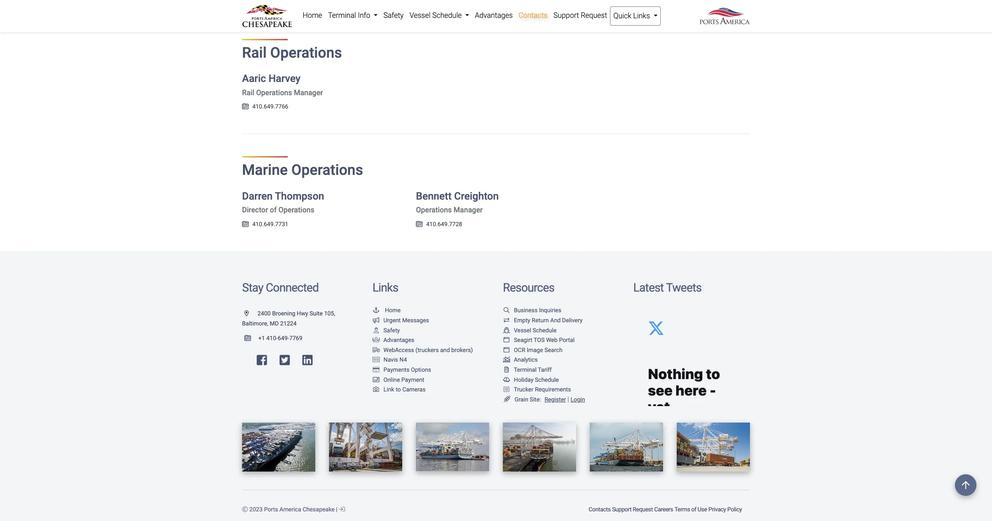 Task type: describe. For each thing, give the bounding box(es) containing it.
1 safety from the top
[[384, 11, 404, 20]]

empty
[[514, 317, 531, 324]]

empty return and delivery
[[514, 317, 583, 324]]

careers
[[655, 506, 674, 513]]

0 horizontal spatial request
[[581, 11, 608, 20]]

0 vertical spatial schedule
[[433, 11, 462, 20]]

terminal info link
[[325, 6, 381, 25]]

md
[[270, 320, 279, 327]]

credit card image
[[373, 367, 380, 373]]

ocr image search
[[514, 347, 563, 353]]

baltimore,
[[242, 320, 269, 327]]

2400
[[258, 310, 271, 317]]

410.649.7731 link
[[242, 221, 289, 227]]

search
[[545, 347, 563, 353]]

creighton
[[455, 190, 499, 202]]

safety link for terminal info link
[[381, 6, 407, 25]]

1 vertical spatial home
[[385, 307, 401, 314]]

user hard hat image
[[373, 328, 380, 334]]

browser image
[[503, 338, 511, 343]]

0 vertical spatial vessel
[[410, 11, 431, 20]]

ocr image search link
[[503, 347, 563, 353]]

info
[[358, 11, 371, 20]]

latest tweets
[[634, 281, 702, 294]]

suite
[[310, 310, 323, 317]]

terms of use link
[[674, 501, 708, 518]]

bennett creighton operations manager
[[416, 190, 499, 215]]

0 vertical spatial vessel schedule
[[410, 11, 464, 20]]

truck container image
[[373, 347, 380, 353]]

operations inside bennett creighton operations manager
[[416, 206, 452, 215]]

grain
[[515, 396, 529, 403]]

0 vertical spatial advantages
[[475, 11, 513, 20]]

and
[[441, 347, 450, 353]]

navis
[[384, 356, 398, 363]]

1 horizontal spatial vessel schedule
[[514, 327, 557, 334]]

ocr
[[514, 347, 526, 353]]

stay
[[242, 281, 263, 294]]

(truckers
[[416, 347, 439, 353]]

policy
[[728, 506, 743, 513]]

harvey
[[269, 72, 301, 84]]

terminal for terminal info
[[328, 11, 356, 20]]

list alt image
[[503, 387, 511, 393]]

terminal tariff link
[[503, 366, 552, 373]]

copyright image
[[242, 507, 248, 513]]

2023
[[250, 506, 263, 513]]

empty return and delivery link
[[503, 317, 583, 324]]

support request
[[554, 11, 608, 20]]

urgent messages
[[384, 317, 429, 324]]

holiday schedule link
[[503, 376, 559, 383]]

1 horizontal spatial support request link
[[612, 501, 654, 518]]

ship image
[[503, 328, 511, 334]]

exchange image
[[503, 318, 511, 324]]

portal
[[559, 337, 575, 344]]

410.649.7728 link
[[416, 221, 463, 227]]

sign in image
[[339, 507, 345, 513]]

phone office image for +1 410-649-7769
[[245, 335, 258, 341]]

web
[[547, 337, 558, 344]]

105,
[[324, 310, 335, 317]]

thompson
[[275, 190, 324, 202]]

410-
[[267, 335, 278, 341]]

online payment link
[[373, 376, 425, 383]]

wheat image
[[503, 396, 512, 403]]

anchor image
[[373, 308, 380, 314]]

0 horizontal spatial links
[[373, 281, 399, 294]]

business inquiries
[[514, 307, 562, 314]]

operations inside aaric harvey rail operations manager
[[256, 88, 292, 97]]

brokers)
[[452, 347, 473, 353]]

hwy
[[297, 310, 308, 317]]

analytics image
[[503, 357, 511, 363]]

rail operations
[[242, 44, 342, 61]]

to
[[396, 386, 401, 393]]

webaccess
[[384, 347, 414, 353]]

1 vertical spatial vessel
[[514, 327, 532, 334]]

chesapeake
[[303, 506, 335, 513]]

21224
[[280, 320, 297, 327]]

+1 410-649-7769 link
[[242, 335, 303, 341]]

terminal tariff
[[514, 366, 552, 373]]

and
[[551, 317, 561, 324]]

requirements
[[535, 386, 571, 393]]

link to cameras
[[384, 386, 426, 393]]

navis n4
[[384, 356, 407, 363]]

operations up thompson
[[292, 161, 363, 179]]

+1
[[258, 335, 265, 341]]

ports
[[264, 506, 278, 513]]

privacy policy link
[[708, 501, 743, 518]]

payments options
[[384, 366, 431, 373]]

1 horizontal spatial support
[[613, 506, 632, 513]]

business
[[514, 307, 538, 314]]

schedule for holiday schedule link
[[535, 376, 559, 383]]

home link for urgent messages link on the bottom of page
[[373, 307, 401, 314]]

quick links
[[614, 11, 652, 20]]

2 safety from the top
[[384, 327, 400, 334]]

online payment
[[384, 376, 425, 383]]

search image
[[503, 308, 511, 314]]

register
[[545, 396, 566, 403]]

careers link
[[654, 501, 674, 518]]

use
[[698, 506, 708, 513]]

privacy
[[709, 506, 727, 513]]

0 horizontal spatial vessel schedule link
[[407, 6, 472, 25]]

410.649.7766
[[253, 103, 289, 110]]

operations up harvey
[[270, 44, 342, 61]]

browser image
[[503, 347, 511, 353]]

container storage image
[[373, 357, 380, 363]]

delivery
[[563, 317, 583, 324]]

1 vertical spatial advantages link
[[373, 337, 415, 344]]

0 vertical spatial |
[[568, 396, 569, 403]]

broening
[[272, 310, 296, 317]]

link
[[384, 386, 395, 393]]

1 horizontal spatial advantages link
[[472, 6, 516, 25]]

649-
[[278, 335, 290, 341]]



Task type: locate. For each thing, give the bounding box(es) containing it.
0 horizontal spatial phone office image
[[242, 104, 249, 110]]

410.649.7766 link
[[242, 103, 289, 110]]

bennett
[[416, 190, 452, 202]]

0 horizontal spatial home link
[[300, 6, 325, 25]]

messages
[[403, 317, 429, 324]]

image
[[527, 347, 544, 353]]

2400 broening hwy suite 105, baltimore, md 21224 link
[[242, 310, 335, 327]]

options
[[411, 366, 431, 373]]

1 vertical spatial contacts link
[[588, 501, 612, 518]]

410.649.7728
[[427, 221, 463, 227]]

contacts link
[[516, 6, 551, 25], [588, 501, 612, 518]]

1 vertical spatial home link
[[373, 307, 401, 314]]

tweets
[[667, 281, 702, 294]]

darren thompson director of operations
[[242, 190, 324, 215]]

file invoice image
[[503, 367, 511, 373]]

safety link for urgent messages link on the bottom of page
[[373, 327, 400, 334]]

aaric harvey rail operations manager
[[242, 72, 323, 97]]

0 horizontal spatial support request link
[[551, 6, 611, 25]]

0 horizontal spatial vessel
[[410, 11, 431, 20]]

support request link left careers
[[612, 501, 654, 518]]

1 vertical spatial contacts
[[589, 506, 611, 513]]

support request link left quick
[[551, 6, 611, 25]]

tariff
[[538, 366, 552, 373]]

0 vertical spatial safety
[[384, 11, 404, 20]]

410.649.7731
[[253, 221, 289, 227]]

1 horizontal spatial phone office image
[[416, 221, 423, 227]]

manager down creighton
[[454, 206, 483, 215]]

operations
[[270, 44, 342, 61], [256, 88, 292, 97], [292, 161, 363, 179], [279, 206, 315, 215], [416, 206, 452, 215]]

1 vertical spatial vessel schedule link
[[503, 327, 557, 334]]

marine operations
[[242, 161, 363, 179]]

linkedin image
[[303, 355, 313, 366]]

0 vertical spatial terminal
[[328, 11, 356, 20]]

0 vertical spatial advantages link
[[472, 6, 516, 25]]

operations down thompson
[[279, 206, 315, 215]]

webaccess (truckers and brokers) link
[[373, 347, 473, 353]]

1 vertical spatial phone office image
[[416, 221, 423, 227]]

operations down bennett
[[416, 206, 452, 215]]

terminal
[[328, 11, 356, 20], [514, 366, 537, 373]]

1 horizontal spatial contacts link
[[588, 501, 612, 518]]

manager inside aaric harvey rail operations manager
[[294, 88, 323, 97]]

holiday
[[514, 376, 534, 383]]

0 vertical spatial contacts link
[[516, 6, 551, 25]]

twitter square image
[[280, 355, 290, 366]]

quick links link
[[611, 6, 661, 26]]

rail inside aaric harvey rail operations manager
[[242, 88, 255, 97]]

urgent
[[384, 317, 401, 324]]

operations inside darren thompson director of operations
[[279, 206, 315, 215]]

1 vertical spatial safety
[[384, 327, 400, 334]]

navis n4 link
[[373, 356, 407, 363]]

1 vertical spatial of
[[692, 506, 697, 513]]

request left quick
[[581, 11, 608, 20]]

phone office image down the baltimore,
[[245, 335, 258, 341]]

phone office image left 410.649.7766
[[242, 104, 249, 110]]

safety link right info
[[381, 6, 407, 25]]

home link left terminal info
[[300, 6, 325, 25]]

credit card front image
[[373, 377, 380, 383]]

urgent messages link
[[373, 317, 429, 324]]

contacts support request careers terms of use privacy policy
[[589, 506, 743, 513]]

1 vertical spatial links
[[373, 281, 399, 294]]

phone office image
[[242, 221, 249, 227], [245, 335, 258, 341]]

online
[[384, 376, 400, 383]]

bells image
[[503, 377, 511, 383]]

webaccess (truckers and brokers)
[[384, 347, 473, 353]]

payments
[[384, 366, 410, 373]]

tos
[[534, 337, 545, 344]]

0 horizontal spatial advantages link
[[373, 337, 415, 344]]

director
[[242, 206, 268, 215]]

2 vertical spatial schedule
[[535, 376, 559, 383]]

1 vertical spatial terminal
[[514, 366, 537, 373]]

0 vertical spatial safety link
[[381, 6, 407, 25]]

marine
[[242, 161, 288, 179]]

quick
[[614, 11, 632, 20]]

1 vertical spatial request
[[633, 506, 653, 513]]

links right quick
[[634, 11, 651, 20]]

1 horizontal spatial home
[[385, 307, 401, 314]]

1 vertical spatial vessel schedule
[[514, 327, 557, 334]]

0 horizontal spatial |
[[336, 506, 338, 513]]

contacts for contacts
[[519, 11, 548, 20]]

terminal info
[[328, 11, 372, 20]]

0 vertical spatial rail
[[242, 44, 267, 61]]

1 horizontal spatial vessel
[[514, 327, 532, 334]]

trucker requirements
[[514, 386, 571, 393]]

| left login
[[568, 396, 569, 403]]

1 horizontal spatial |
[[568, 396, 569, 403]]

1 vertical spatial |
[[336, 506, 338, 513]]

seagirt
[[514, 337, 533, 344]]

1 horizontal spatial links
[[634, 11, 651, 20]]

phone office image inside 410.649.7766 link
[[242, 104, 249, 110]]

1 horizontal spatial home link
[[373, 307, 401, 314]]

safety
[[384, 11, 404, 20], [384, 327, 400, 334]]

safety right info
[[384, 11, 404, 20]]

1 horizontal spatial manager
[[454, 206, 483, 215]]

of inside darren thompson director of operations
[[270, 206, 277, 215]]

safety link
[[381, 6, 407, 25], [373, 327, 400, 334]]

7769
[[290, 335, 303, 341]]

home link
[[300, 6, 325, 25], [373, 307, 401, 314]]

0 vertical spatial home link
[[300, 6, 325, 25]]

0 vertical spatial phone office image
[[242, 104, 249, 110]]

1 vertical spatial rail
[[242, 88, 255, 97]]

1 horizontal spatial of
[[692, 506, 697, 513]]

1 vertical spatial support
[[613, 506, 632, 513]]

payments options link
[[373, 366, 431, 373]]

1 vertical spatial schedule
[[533, 327, 557, 334]]

return
[[532, 317, 549, 324]]

rail down the aaric
[[242, 88, 255, 97]]

0 vertical spatial support
[[554, 11, 579, 20]]

inquiries
[[539, 307, 562, 314]]

go to top image
[[956, 474, 977, 496]]

0 vertical spatial home
[[303, 11, 322, 20]]

0 vertical spatial request
[[581, 11, 608, 20]]

0 vertical spatial links
[[634, 11, 651, 20]]

connected
[[266, 281, 319, 294]]

advantages link
[[472, 6, 516, 25], [373, 337, 415, 344]]

0 vertical spatial support request link
[[551, 6, 611, 25]]

1 horizontal spatial request
[[633, 506, 653, 513]]

terminal left info
[[328, 11, 356, 20]]

schedule for bottommost vessel schedule link
[[533, 327, 557, 334]]

phone office image inside +1 410-649-7769 'link'
[[245, 335, 258, 341]]

0 vertical spatial vessel schedule link
[[407, 6, 472, 25]]

1 vertical spatial safety link
[[373, 327, 400, 334]]

phone office image inside the 410.649.7728 link
[[416, 221, 423, 227]]

home link for terminal info link
[[300, 6, 325, 25]]

|
[[568, 396, 569, 403], [336, 506, 338, 513]]

of
[[270, 206, 277, 215], [692, 506, 697, 513]]

contacts for contacts support request careers terms of use privacy policy
[[589, 506, 611, 513]]

support request link
[[551, 6, 611, 25], [612, 501, 654, 518]]

0 vertical spatial phone office image
[[242, 221, 249, 227]]

safety link down urgent
[[373, 327, 400, 334]]

analytics
[[514, 356, 538, 363]]

phone office image
[[242, 104, 249, 110], [416, 221, 423, 227]]

of left use
[[692, 506, 697, 513]]

aaric
[[242, 72, 266, 84]]

advantages
[[475, 11, 513, 20], [384, 337, 415, 344]]

0 horizontal spatial contacts
[[519, 11, 548, 20]]

cameras
[[403, 386, 426, 393]]

seagirt tos web portal link
[[503, 337, 575, 344]]

rail
[[242, 44, 267, 61], [242, 88, 255, 97]]

request left careers
[[633, 506, 653, 513]]

vessel
[[410, 11, 431, 20], [514, 327, 532, 334]]

payment
[[402, 376, 425, 383]]

home left terminal info
[[303, 11, 322, 20]]

1 horizontal spatial vessel schedule link
[[503, 327, 557, 334]]

home link up urgent
[[373, 307, 401, 314]]

2400 broening hwy suite 105, baltimore, md 21224
[[242, 310, 335, 327]]

1 horizontal spatial terminal
[[514, 366, 537, 373]]

stay connected
[[242, 281, 319, 294]]

n4
[[400, 356, 407, 363]]

0 horizontal spatial of
[[270, 206, 277, 215]]

1 vertical spatial advantages
[[384, 337, 415, 344]]

1 vertical spatial phone office image
[[245, 335, 258, 341]]

seagirt tos web portal
[[514, 337, 575, 344]]

terminal down analytics
[[514, 366, 537, 373]]

phone office image for aaric harvey
[[242, 104, 249, 110]]

map marker alt image
[[245, 311, 256, 317]]

terms
[[675, 506, 691, 513]]

of up 410.649.7731
[[270, 206, 277, 215]]

0 horizontal spatial terminal
[[328, 11, 356, 20]]

grain site: register | login
[[515, 396, 586, 403]]

1 horizontal spatial contacts
[[589, 506, 611, 513]]

site:
[[530, 396, 542, 403]]

0 vertical spatial manager
[[294, 88, 323, 97]]

facebook square image
[[257, 355, 267, 366]]

rail up the aaric
[[242, 44, 267, 61]]

0 horizontal spatial support
[[554, 11, 579, 20]]

| left sign in icon
[[336, 506, 338, 513]]

0 horizontal spatial vessel schedule
[[410, 11, 464, 20]]

1 vertical spatial support request link
[[612, 501, 654, 518]]

safety down urgent
[[384, 327, 400, 334]]

operations up 410.649.7766
[[256, 88, 292, 97]]

vessel schedule
[[410, 11, 464, 20], [514, 327, 557, 334]]

bullhorn image
[[373, 318, 380, 324]]

camera image
[[373, 387, 380, 393]]

manager down harvey
[[294, 88, 323, 97]]

link to cameras link
[[373, 386, 426, 393]]

1 rail from the top
[[242, 44, 267, 61]]

2 rail from the top
[[242, 88, 255, 97]]

home up urgent
[[385, 307, 401, 314]]

login
[[571, 396, 586, 403]]

0 horizontal spatial home
[[303, 11, 322, 20]]

0 vertical spatial of
[[270, 206, 277, 215]]

login link
[[571, 396, 586, 403]]

hand receiving image
[[373, 338, 380, 343]]

vessel schedule link
[[407, 6, 472, 25], [503, 327, 557, 334]]

1 vertical spatial manager
[[454, 206, 483, 215]]

manager inside bennett creighton operations manager
[[454, 206, 483, 215]]

latest
[[634, 281, 664, 294]]

0 vertical spatial contacts
[[519, 11, 548, 20]]

phone office image for 410.649.7731
[[242, 221, 249, 227]]

phone office image for bennett creighton
[[416, 221, 423, 227]]

phone office image left "410.649.7728"
[[416, 221, 423, 227]]

0 horizontal spatial contacts link
[[516, 6, 551, 25]]

links up anchor image
[[373, 281, 399, 294]]

america
[[280, 506, 301, 513]]

terminal for terminal tariff
[[514, 366, 537, 373]]

links
[[634, 11, 651, 20], [373, 281, 399, 294]]

phone office image down the director
[[242, 221, 249, 227]]

phone office image inside the 410.649.7731 link
[[242, 221, 249, 227]]

0 horizontal spatial advantages
[[384, 337, 415, 344]]

holiday schedule
[[514, 376, 559, 383]]

1 horizontal spatial advantages
[[475, 11, 513, 20]]

0 horizontal spatial manager
[[294, 88, 323, 97]]



Task type: vqa. For each thing, say whether or not it's contained in the screenshot.
LATEST TWEETS
yes



